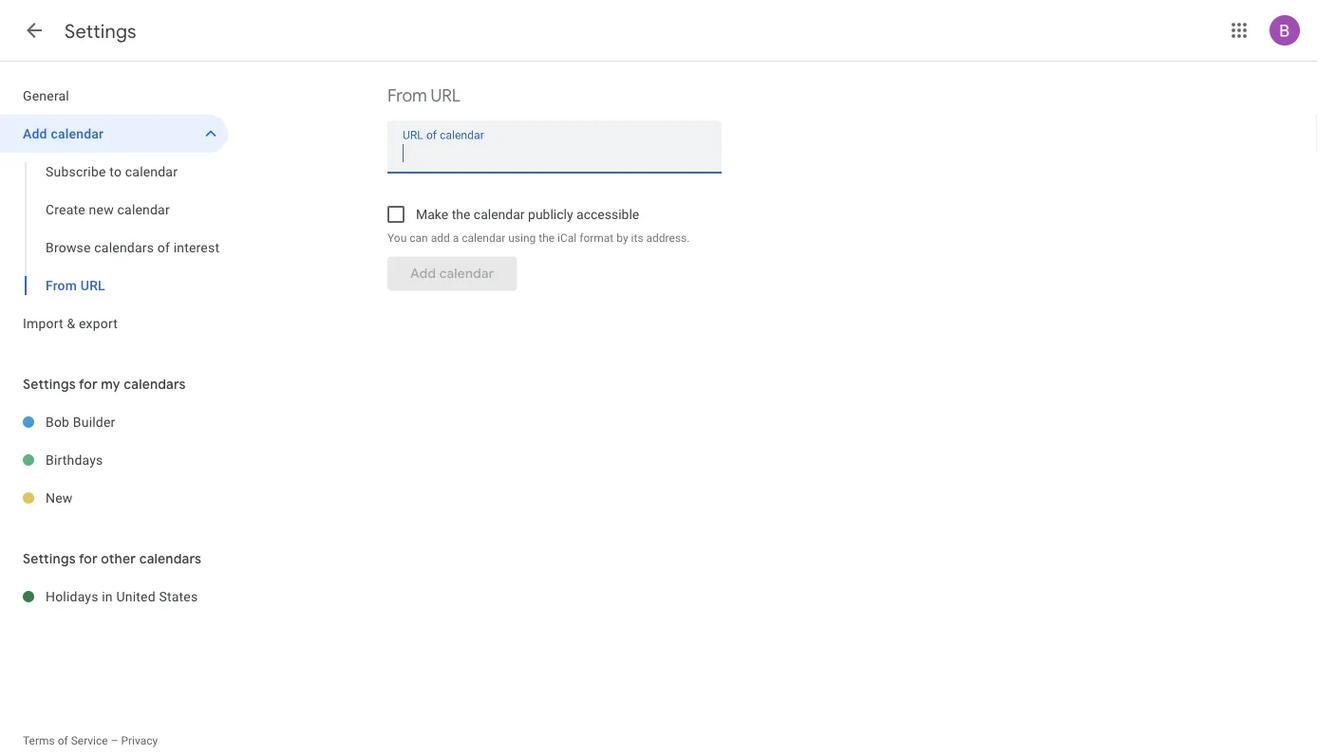 Task type: locate. For each thing, give the bounding box(es) containing it.
2 vertical spatial settings
[[23, 551, 76, 568]]

for
[[79, 376, 98, 393], [79, 551, 98, 568]]

settings for settings
[[65, 19, 137, 43]]

0 vertical spatial the
[[452, 207, 470, 222]]

&
[[67, 316, 75, 331]]

of inside group
[[157, 240, 170, 255]]

0 horizontal spatial url
[[81, 278, 105, 293]]

1 vertical spatial calendars
[[124, 376, 186, 393]]

settings up the holidays
[[23, 551, 76, 568]]

group containing subscribe to calendar
[[0, 153, 228, 305]]

terms of service – privacy
[[23, 735, 158, 748]]

0 horizontal spatial from url
[[46, 278, 105, 293]]

calendar right to
[[125, 164, 178, 179]]

tree containing general
[[0, 77, 228, 343]]

holidays in united states
[[46, 589, 198, 605]]

calendars down create new calendar
[[94, 240, 154, 255]]

make the calendar publicly accessible
[[416, 207, 639, 222]]

1 vertical spatial from url
[[46, 278, 105, 293]]

terms
[[23, 735, 55, 748]]

of right terms
[[58, 735, 68, 748]]

1 vertical spatial url
[[81, 278, 105, 293]]

calendar up the using
[[474, 207, 525, 222]]

browse calendars of interest
[[46, 240, 220, 255]]

tree
[[0, 77, 228, 343]]

settings right go back icon
[[65, 19, 137, 43]]

of
[[157, 240, 170, 255], [58, 735, 68, 748]]

1 for from the top
[[79, 376, 98, 393]]

of left "interest"
[[157, 240, 170, 255]]

2 for from the top
[[79, 551, 98, 568]]

calendar for subscribe to calendar
[[125, 164, 178, 179]]

1 vertical spatial for
[[79, 551, 98, 568]]

1 horizontal spatial the
[[539, 232, 555, 245]]

import & export
[[23, 316, 118, 331]]

0 vertical spatial url
[[431, 85, 461, 107]]

0 horizontal spatial from
[[46, 278, 77, 293]]

0 vertical spatial from url
[[387, 85, 461, 107]]

settings up bob
[[23, 376, 76, 393]]

0 vertical spatial from
[[387, 85, 427, 107]]

holidays
[[46, 589, 98, 605]]

ical
[[558, 232, 577, 245]]

1 vertical spatial from
[[46, 278, 77, 293]]

settings
[[65, 19, 137, 43], [23, 376, 76, 393], [23, 551, 76, 568]]

from url
[[387, 85, 461, 107], [46, 278, 105, 293]]

address.
[[646, 232, 690, 245]]

for left my
[[79, 376, 98, 393]]

new link
[[46, 480, 228, 518]]

you
[[387, 232, 407, 245]]

–
[[111, 735, 118, 748]]

builder
[[73, 415, 115, 430]]

general
[[23, 88, 69, 104]]

calendars up states
[[139, 551, 201, 568]]

0 vertical spatial of
[[157, 240, 170, 255]]

0 vertical spatial settings
[[65, 19, 137, 43]]

0 horizontal spatial the
[[452, 207, 470, 222]]

calendar for create new calendar
[[117, 202, 170, 217]]

settings for settings for my calendars
[[23, 376, 76, 393]]

my
[[101, 376, 120, 393]]

0 vertical spatial calendars
[[94, 240, 154, 255]]

add calendar
[[23, 126, 104, 142]]

1 vertical spatial settings
[[23, 376, 76, 393]]

import
[[23, 316, 63, 331]]

settings heading
[[65, 19, 137, 43]]

the
[[452, 207, 470, 222], [539, 232, 555, 245]]

states
[[159, 589, 198, 605]]

united
[[116, 589, 156, 605]]

for left other
[[79, 551, 98, 568]]

1 horizontal spatial from
[[387, 85, 427, 107]]

from
[[387, 85, 427, 107], [46, 278, 77, 293]]

0 vertical spatial for
[[79, 376, 98, 393]]

go back image
[[23, 19, 46, 42]]

group
[[0, 153, 228, 305]]

can
[[410, 232, 428, 245]]

privacy link
[[121, 735, 158, 748]]

the up a
[[452, 207, 470, 222]]

1 horizontal spatial url
[[431, 85, 461, 107]]

url
[[431, 85, 461, 107], [81, 278, 105, 293]]

calendar up subscribe
[[51, 126, 104, 142]]

calendar
[[51, 126, 104, 142], [125, 164, 178, 179], [117, 202, 170, 217], [474, 207, 525, 222], [462, 232, 505, 245]]

create
[[46, 202, 85, 217]]

new
[[89, 202, 114, 217]]

export
[[79, 316, 118, 331]]

calendars for my
[[124, 376, 186, 393]]

format
[[580, 232, 614, 245]]

for for my
[[79, 376, 98, 393]]

from inside group
[[46, 278, 77, 293]]

calendar up browse calendars of interest
[[117, 202, 170, 217]]

1 horizontal spatial of
[[157, 240, 170, 255]]

1 vertical spatial of
[[58, 735, 68, 748]]

calendars
[[94, 240, 154, 255], [124, 376, 186, 393], [139, 551, 201, 568]]

the left ical
[[539, 232, 555, 245]]

calendars right my
[[124, 376, 186, 393]]

None text field
[[403, 140, 707, 167]]

calendar for make the calendar publicly accessible
[[474, 207, 525, 222]]

2 vertical spatial calendars
[[139, 551, 201, 568]]

create new calendar
[[46, 202, 170, 217]]



Task type: vqa. For each thing, say whether or not it's contained in the screenshot.
Tasks Sidebar image
no



Task type: describe. For each thing, give the bounding box(es) containing it.
interest
[[173, 240, 220, 255]]

calendars for other
[[139, 551, 201, 568]]

a
[[453, 232, 459, 245]]

holidays in united states link
[[46, 578, 228, 616]]

birthdays link
[[46, 442, 228, 480]]

url inside group
[[81, 278, 105, 293]]

privacy
[[121, 735, 158, 748]]

1 vertical spatial the
[[539, 232, 555, 245]]

make
[[416, 207, 448, 222]]

settings for other calendars
[[23, 551, 201, 568]]

bob builder tree item
[[0, 404, 228, 442]]

bob builder
[[46, 415, 115, 430]]

to
[[109, 164, 122, 179]]

terms of service link
[[23, 735, 108, 748]]

service
[[71, 735, 108, 748]]

you can add a calendar using the ical format by its address.
[[387, 232, 690, 245]]

using
[[508, 232, 536, 245]]

new
[[46, 491, 73, 506]]

new tree item
[[0, 480, 228, 518]]

add
[[23, 126, 47, 142]]

its
[[631, 232, 644, 245]]

calendar inside tree item
[[51, 126, 104, 142]]

in
[[102, 589, 113, 605]]

by
[[617, 232, 628, 245]]

subscribe to calendar
[[46, 164, 178, 179]]

accessible
[[577, 207, 639, 222]]

0 horizontal spatial of
[[58, 735, 68, 748]]

publicly
[[528, 207, 573, 222]]

add
[[431, 232, 450, 245]]

for for other
[[79, 551, 98, 568]]

birthdays
[[46, 453, 103, 468]]

settings for my calendars
[[23, 376, 186, 393]]

settings for settings for other calendars
[[23, 551, 76, 568]]

calendars inside group
[[94, 240, 154, 255]]

other
[[101, 551, 136, 568]]

1 horizontal spatial from url
[[387, 85, 461, 107]]

holidays in united states tree item
[[0, 578, 228, 616]]

birthdays tree item
[[0, 442, 228, 480]]

add calendar tree item
[[0, 115, 228, 153]]

settings for my calendars tree
[[0, 404, 228, 518]]

subscribe
[[46, 164, 106, 179]]

browse
[[46, 240, 91, 255]]

bob
[[46, 415, 69, 430]]

calendar right a
[[462, 232, 505, 245]]



